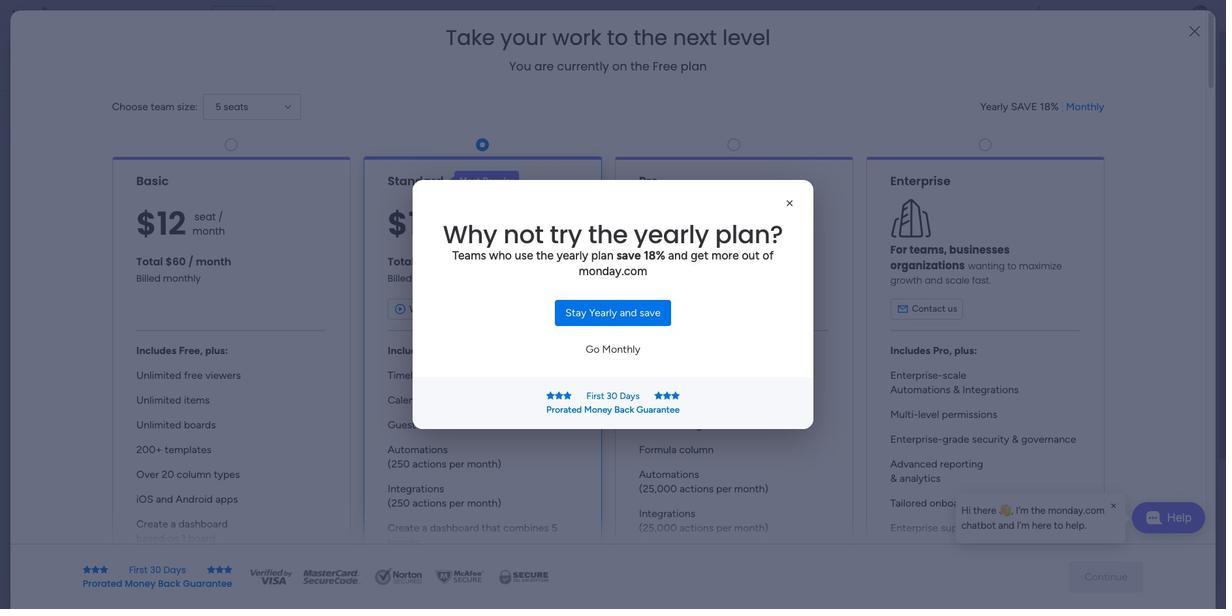 Task type: locate. For each thing, give the bounding box(es) containing it.
close recently visited image
[[241, 106, 257, 122]]

billing cycle selection group
[[980, 100, 1105, 114]]

component image down public board image
[[488, 259, 500, 271]]

star image
[[215, 566, 224, 575], [224, 566, 232, 575]]

circle o image
[[991, 156, 1000, 166]]

mcafee secure image
[[434, 568, 486, 587]]

heading
[[446, 26, 771, 50]]

star image
[[546, 392, 555, 401], [555, 392, 563, 401], [563, 392, 572, 401], [654, 392, 663, 401], [663, 392, 671, 401], [671, 392, 680, 401], [83, 566, 91, 575], [91, 566, 100, 575], [100, 566, 108, 575], [207, 566, 215, 575]]

2 vertical spatial option
[[0, 154, 167, 157]]

terry turtle image left mastercard secure code image
[[272, 584, 298, 610]]

enterprise tier selected option
[[866, 157, 1105, 589]]

component image for public board image
[[488, 259, 500, 271]]

public board image
[[488, 238, 502, 253]]

document
[[413, 180, 814, 430]]

2 component image from the left
[[718, 259, 730, 271]]

close image
[[784, 197, 797, 210]]

0 vertical spatial option
[[8, 39, 159, 60]]

0 vertical spatial terry turtle image
[[272, 537, 298, 563]]

terry turtle image
[[1190, 5, 1211, 26]]

component image down public dashboard icon in the top right of the page
[[718, 259, 730, 271]]

mastercard secure code image
[[299, 568, 364, 587]]

dialog
[[0, 0, 1226, 610], [956, 494, 1126, 544]]

1 vertical spatial terry turtle image
[[272, 584, 298, 610]]

option
[[8, 39, 159, 60], [8, 61, 159, 82], [0, 154, 167, 157]]

quick search results list box
[[241, 122, 940, 455]]

remove from favorites image
[[443, 239, 456, 252]]

0 horizontal spatial component image
[[488, 259, 500, 271]]

chat bot icon image
[[1146, 512, 1162, 525]]

list box
[[0, 152, 167, 465]]

terry turtle image up verified by visa image
[[272, 537, 298, 563]]

ssl encrypted image
[[491, 568, 556, 587]]

1 horizontal spatial component image
[[718, 259, 730, 271]]

terry turtle image
[[272, 537, 298, 563], [272, 584, 298, 610]]

1 component image from the left
[[488, 259, 500, 271]]

getting started element
[[972, 476, 1168, 528]]

standard tier selected option
[[363, 157, 602, 589]]

component image
[[488, 259, 500, 271], [718, 259, 730, 271]]

2 element
[[373, 492, 388, 507], [373, 492, 388, 507]]



Task type: describe. For each thing, give the bounding box(es) containing it.
invite members image
[[1052, 9, 1065, 22]]

pro tier selected option
[[615, 157, 853, 589]]

monday marketplace image
[[1081, 9, 1094, 22]]

component image for public dashboard icon in the top right of the page
[[718, 259, 730, 271]]

notifications image
[[995, 9, 1008, 22]]

public dashboard image
[[718, 238, 733, 253]]

verified by visa image
[[248, 568, 294, 587]]

add to favorites image
[[904, 239, 917, 252]]

1 terry turtle image from the top
[[272, 537, 298, 563]]

templates image image
[[983, 263, 1156, 353]]

add to favorites image
[[674, 239, 687, 252]]

update feed image
[[1023, 9, 1036, 22]]

see plans image
[[217, 8, 228, 23]]

help center element
[[972, 539, 1168, 591]]

search everything image
[[1113, 9, 1126, 22]]

2 star image from the left
[[224, 566, 232, 575]]

1 star image from the left
[[215, 566, 224, 575]]

2 terry turtle image from the top
[[272, 584, 298, 610]]

basic tier selected option
[[112, 157, 350, 589]]

tier options list box
[[112, 133, 1105, 589]]

2 image
[[1033, 1, 1045, 15]]

check circle image
[[991, 139, 1000, 149]]

select product image
[[12, 9, 25, 22]]

help image
[[1141, 9, 1155, 22]]

1 vertical spatial option
[[8, 61, 159, 82]]

norton secured image
[[370, 568, 428, 587]]



Task type: vqa. For each thing, say whether or not it's contained in the screenshot.
2 image
yes



